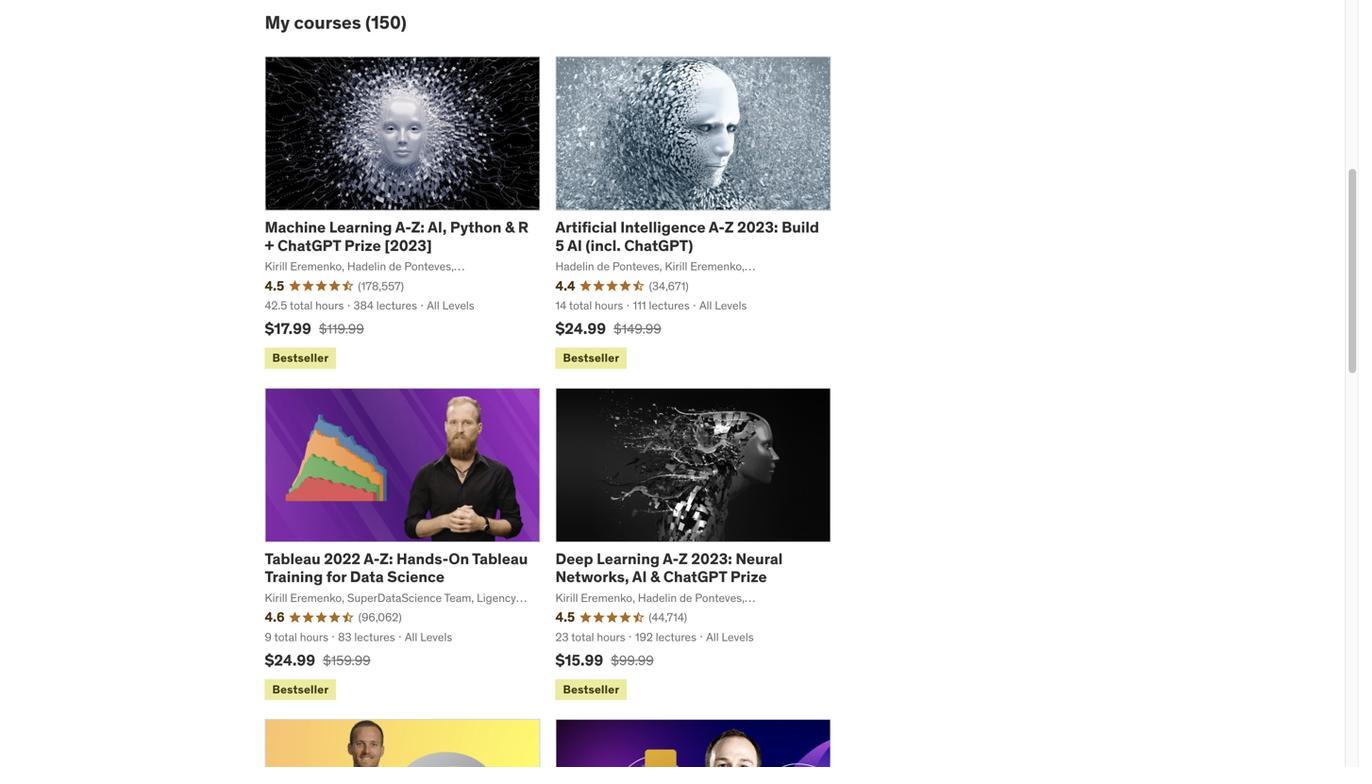 Task type: locate. For each thing, give the bounding box(es) containing it.
all for build
[[700, 298, 712, 313]]

all for neural
[[706, 630, 719, 645]]

z up anicin,
[[725, 218, 734, 237]]

learning for deep
[[597, 550, 660, 569]]

levels for on
[[420, 630, 453, 645]]

4.5 up 42.5
[[265, 277, 284, 294]]

hours
[[315, 298, 344, 313], [595, 298, 623, 313], [300, 630, 329, 645], [597, 630, 626, 645]]

2023: left build
[[738, 218, 779, 237]]

z for intelligence
[[725, 218, 734, 237]]

python
[[450, 218, 502, 237]]

learning
[[329, 218, 392, 237], [597, 550, 660, 569]]

hadelin up (44,714)
[[638, 591, 677, 606]]

z: inside tableau 2022 a-z: hands-on tableau training for data science kirill eremenko, superdatascience team, ligency team
[[380, 550, 393, 569]]

4.5 up 23
[[556, 609, 575, 626]]

kirill down + at the top left of page
[[265, 259, 287, 274]]

de up (178,557)
[[389, 259, 402, 274]]

0 horizontal spatial tableau
[[265, 550, 321, 569]]

1 horizontal spatial chatgpt
[[664, 568, 727, 587]]

0 horizontal spatial prize
[[345, 236, 381, 255]]

tableau right on
[[472, 550, 528, 569]]

lectures for for
[[354, 630, 395, 645]]

total
[[290, 298, 313, 313], [569, 298, 592, 313], [274, 630, 297, 645], [571, 630, 594, 645]]

prize
[[345, 236, 381, 255], [731, 568, 767, 587]]

de inside deep learning a-z 2023: neural networks, ai & chatgpt prize kirill eremenko, hadelin de ponteves, superdatascience team, ligency team
[[680, 591, 693, 606]]

neural
[[736, 550, 783, 569]]

z: inside machine learning a-z: ai, python & r + chatgpt prize [2023] kirill eremenko, hadelin de ponteves, superdatascience team, ligency team
[[411, 218, 425, 237]]

2 horizontal spatial ponteves,
[[695, 591, 745, 606]]

lectures down 178557 reviews element
[[377, 298, 417, 313]]

de down (incl.
[[597, 259, 610, 274]]

0 vertical spatial z:
[[411, 218, 425, 237]]

111 lectures
[[633, 298, 690, 313]]

0 horizontal spatial chatgpt
[[278, 236, 341, 255]]

total right 14
[[569, 298, 592, 313]]

artificial intelligence a-z 2023: build 5 ai (incl. chatgpt) link
[[556, 218, 820, 255]]

a- right 2022
[[364, 550, 380, 569]]

eremenko,
[[290, 259, 345, 274], [691, 259, 745, 274], [290, 591, 345, 606], [581, 591, 635, 606]]

0 vertical spatial $24.99
[[556, 319, 606, 338]]

levels for neural
[[722, 630, 754, 645]]

lectures down 34671 reviews element at the top of page
[[649, 298, 690, 313]]

chatgpt inside machine learning a-z: ai, python & r + chatgpt prize [2023] kirill eremenko, hadelin de ponteves, superdatascience team, ligency team
[[278, 236, 341, 255]]

anicin,
[[712, 275, 746, 290]]

ligency inside tableau 2022 a-z: hands-on tableau training for data science kirill eremenko, superdatascience team, ligency team
[[477, 591, 516, 606]]

lectures
[[377, 298, 417, 313], [649, 298, 690, 313], [354, 630, 395, 645], [656, 630, 697, 645]]

team down build
[[791, 275, 818, 290]]

1 horizontal spatial ai
[[632, 568, 647, 587]]

ponteves, down neural
[[695, 591, 745, 606]]

ai inside deep learning a-z 2023: neural networks, ai & chatgpt prize kirill eremenko, hadelin de ponteves, superdatascience team, ligency team
[[632, 568, 647, 587]]

bestseller down $15.99
[[563, 683, 620, 697]]

team, inside machine learning a-z: ai, python & r + chatgpt prize [2023] kirill eremenko, hadelin de ponteves, superdatascience team, ligency team
[[362, 275, 392, 290]]

total right 42.5
[[290, 298, 313, 313]]

1 horizontal spatial learning
[[597, 550, 660, 569]]

my courses (150)
[[265, 11, 407, 34]]

learning inside machine learning a-z: ai, python & r + chatgpt prize [2023] kirill eremenko, hadelin de ponteves, superdatascience team, ligency team
[[329, 218, 392, 237]]

5
[[556, 236, 565, 255]]

34671 reviews element
[[649, 278, 689, 294]]

a- right intelligence
[[709, 218, 725, 237]]

intelligence
[[621, 218, 706, 237]]

1 vertical spatial ai
[[632, 568, 647, 587]]

lectures for +
[[377, 298, 417, 313]]

z: left hands-
[[380, 550, 393, 569]]

2023:
[[738, 218, 779, 237], [692, 550, 733, 569]]

deep
[[556, 550, 594, 569]]

& left r at the top of page
[[505, 218, 515, 237]]

z up (44,714)
[[679, 550, 688, 569]]

lectures for &
[[656, 630, 697, 645]]

de inside artificial intelligence a-z 2023: build 5 ai (incl. chatgpt) hadelin de ponteves, kirill eremenko, superdatascience team, luka anicin, ligency team
[[597, 259, 610, 274]]

learning right 'deep'
[[597, 550, 660, 569]]

levels
[[442, 298, 475, 313], [715, 298, 747, 313], [420, 630, 453, 645], [722, 630, 754, 645]]

1 horizontal spatial 4.5
[[556, 609, 575, 626]]

1 vertical spatial z:
[[380, 550, 393, 569]]

a-
[[395, 218, 411, 237], [709, 218, 725, 237], [364, 550, 380, 569], [663, 550, 679, 569]]

team, up 384 lectures
[[362, 275, 392, 290]]

a- inside machine learning a-z: ai, python & r + chatgpt prize [2023] kirill eremenko, hadelin de ponteves, superdatascience team, ligency team
[[395, 218, 411, 237]]

superdatascience up 14 total hours
[[556, 275, 650, 290]]

[2023]
[[385, 236, 432, 255]]

1 horizontal spatial hadelin
[[556, 259, 595, 274]]

$119.99
[[319, 320, 364, 337]]

384
[[354, 298, 374, 313]]

(150)
[[365, 11, 407, 34]]

23 total hours
[[556, 630, 626, 645]]

ponteves, inside artificial intelligence a-z 2023: build 5 ai (incl. chatgpt) hadelin de ponteves, kirill eremenko, superdatascience team, luka anicin, ligency team
[[613, 259, 662, 274]]

0 horizontal spatial &
[[505, 218, 515, 237]]

total right 23
[[571, 630, 594, 645]]

$24.99 down 9 total hours
[[265, 651, 315, 670]]

0 horizontal spatial ponteves,
[[405, 259, 454, 274]]

$99.99
[[611, 652, 654, 669]]

ai
[[568, 236, 582, 255], [632, 568, 647, 587]]

$24.99 for training
[[265, 651, 315, 670]]

bestseller down $24.99 $159.99
[[272, 683, 329, 697]]

ligency inside machine learning a-z: ai, python & r + chatgpt prize [2023] kirill eremenko, hadelin de ponteves, superdatascience team, ligency team
[[394, 275, 434, 290]]

chatgpt)
[[624, 236, 694, 255]]

levels right 384 lectures
[[442, 298, 475, 313]]

superdatascience
[[265, 275, 359, 290], [556, 275, 650, 290], [347, 591, 442, 606], [556, 607, 650, 622]]

1 vertical spatial prize
[[731, 568, 767, 587]]

all down luka on the right top of the page
[[700, 298, 712, 313]]

1 vertical spatial chatgpt
[[664, 568, 727, 587]]

lectures down '96062 reviews' element
[[354, 630, 395, 645]]

a- inside artificial intelligence a-z 2023: build 5 ai (incl. chatgpt) hadelin de ponteves, kirill eremenko, superdatascience team, luka anicin, ligency team
[[709, 218, 725, 237]]

1 horizontal spatial 2023:
[[738, 218, 779, 237]]

$24.99
[[556, 319, 606, 338], [265, 651, 315, 670]]

83
[[338, 630, 352, 645]]

+
[[265, 236, 274, 255]]

z inside deep learning a-z 2023: neural networks, ai & chatgpt prize kirill eremenko, hadelin de ponteves, superdatascience team, ligency team
[[679, 550, 688, 569]]

lectures for (incl.
[[649, 298, 690, 313]]

0 horizontal spatial ai
[[568, 236, 582, 255]]

$24.99 $149.99
[[556, 319, 662, 338]]

bestseller down $17.99
[[272, 351, 329, 365]]

chatgpt right + at the top left of page
[[278, 236, 341, 255]]

hands-
[[397, 550, 449, 569]]

bestseller for (incl.
[[563, 351, 620, 365]]

a- for neural
[[663, 550, 679, 569]]

1 horizontal spatial z:
[[411, 218, 425, 237]]

eremenko, up anicin,
[[691, 259, 745, 274]]

ai right the 5
[[568, 236, 582, 255]]

a- left the ai,
[[395, 218, 411, 237]]

192 lectures
[[635, 630, 697, 645]]

ponteves, down chatgpt) at the top of the page
[[613, 259, 662, 274]]

levels down anicin,
[[715, 298, 747, 313]]

all levels for build
[[700, 298, 747, 313]]

0 horizontal spatial 2023:
[[692, 550, 733, 569]]

hadelin up 4.4
[[556, 259, 595, 274]]

z inside artificial intelligence a-z 2023: build 5 ai (incl. chatgpt) hadelin de ponteves, kirill eremenko, superdatascience team, luka anicin, ligency team
[[725, 218, 734, 237]]

hadelin
[[347, 259, 386, 274], [556, 259, 595, 274], [638, 591, 677, 606]]

chatgpt up (44,714)
[[664, 568, 727, 587]]

4.5 for deep learning a-z 2023: neural networks, ai & chatgpt prize
[[556, 609, 575, 626]]

for
[[326, 568, 347, 587]]

learning inside deep learning a-z 2023: neural networks, ai & chatgpt prize kirill eremenko, hadelin de ponteves, superdatascience team, ligency team
[[597, 550, 660, 569]]

kirill inside machine learning a-z: ai, python & r + chatgpt prize [2023] kirill eremenko, hadelin de ponteves, superdatascience team, ligency team
[[265, 259, 287, 274]]

team, up 192 lectures
[[653, 607, 682, 622]]

z: left the ai,
[[411, 218, 425, 237]]

hours up $15.99 $99.99 at the bottom
[[597, 630, 626, 645]]

levels right 192 lectures
[[722, 630, 754, 645]]

14 total hours
[[556, 298, 623, 313]]

all levels for on
[[405, 630, 453, 645]]

1 vertical spatial z
[[679, 550, 688, 569]]

all levels for python
[[427, 298, 475, 313]]

0 vertical spatial 2023:
[[738, 218, 779, 237]]

ligency inside deep learning a-z 2023: neural networks, ai & chatgpt prize kirill eremenko, hadelin de ponteves, superdatascience team, ligency team
[[685, 607, 725, 622]]

learning up (178,557)
[[329, 218, 392, 237]]

a- for build
[[709, 218, 725, 237]]

courses
[[294, 11, 361, 34]]

team down neural
[[727, 607, 754, 622]]

hadelin up (178,557)
[[347, 259, 386, 274]]

a- inside deep learning a-z 2023: neural networks, ai & chatgpt prize kirill eremenko, hadelin de ponteves, superdatascience team, ligency team
[[663, 550, 679, 569]]

0 horizontal spatial z
[[679, 550, 688, 569]]

1 vertical spatial learning
[[597, 550, 660, 569]]

4.5
[[265, 277, 284, 294], [556, 609, 575, 626]]

96062 reviews element
[[358, 610, 402, 626]]

ponteves,
[[405, 259, 454, 274], [613, 259, 662, 274], [695, 591, 745, 606]]

ponteves, down [2023]
[[405, 259, 454, 274]]

team inside deep learning a-z 2023: neural networks, ai & chatgpt prize kirill eremenko, hadelin de ponteves, superdatascience team, ligency team
[[727, 607, 754, 622]]

a- for on
[[364, 550, 380, 569]]

&
[[505, 218, 515, 237], [651, 568, 660, 587]]

lectures down 44714 reviews element on the bottom
[[656, 630, 697, 645]]

team inside tableau 2022 a-z: hands-on tableau training for data science kirill eremenko, superdatascience team, ligency team
[[265, 607, 292, 622]]

team inside artificial intelligence a-z 2023: build 5 ai (incl. chatgpt) hadelin de ponteves, kirill eremenko, superdatascience team, luka anicin, ligency team
[[791, 275, 818, 290]]

z: for hands-
[[380, 550, 393, 569]]

eremenko, inside deep learning a-z 2023: neural networks, ai & chatgpt prize kirill eremenko, hadelin de ponteves, superdatascience team, ligency team
[[581, 591, 635, 606]]

kirill up 4.6
[[265, 591, 287, 606]]

hours up $24.99 $149.99
[[595, 298, 623, 313]]

hours up $24.99 $159.99
[[300, 630, 329, 645]]

kirill
[[265, 259, 287, 274], [665, 259, 688, 274], [265, 591, 287, 606], [556, 591, 578, 606]]

kirill inside deep learning a-z 2023: neural networks, ai & chatgpt prize kirill eremenko, hadelin de ponteves, superdatascience team, ligency team
[[556, 591, 578, 606]]

hours for +
[[315, 298, 344, 313]]

all right 384 lectures
[[427, 298, 440, 313]]

a- up (44,714)
[[663, 550, 679, 569]]

chatgpt for +
[[278, 236, 341, 255]]

0 vertical spatial z
[[725, 218, 734, 237]]

& up (44,714)
[[651, 568, 660, 587]]

de up (44,714)
[[680, 591, 693, 606]]

all levels right 192 lectures
[[706, 630, 754, 645]]

23
[[556, 630, 569, 645]]

ai right networks,
[[632, 568, 647, 587]]

team down the ai,
[[436, 275, 463, 290]]

z: for ai,
[[411, 218, 425, 237]]

2023: left neural
[[692, 550, 733, 569]]

44714 reviews element
[[649, 610, 687, 626]]

levels down the science
[[420, 630, 453, 645]]

0 horizontal spatial de
[[389, 259, 402, 274]]

0 horizontal spatial 4.5
[[265, 277, 284, 294]]

0 horizontal spatial $24.99
[[265, 651, 315, 670]]

team, up 111 lectures
[[653, 275, 682, 290]]

eremenko, inside artificial intelligence a-z 2023: build 5 ai (incl. chatgpt) hadelin de ponteves, kirill eremenko, superdatascience team, luka anicin, ligency team
[[691, 259, 745, 274]]

0 vertical spatial &
[[505, 218, 515, 237]]

tableau left "for"
[[265, 550, 321, 569]]

1 vertical spatial 2023:
[[692, 550, 733, 569]]

team,
[[362, 275, 392, 290], [653, 275, 682, 290], [444, 591, 474, 606], [653, 607, 682, 622]]

1 horizontal spatial prize
[[731, 568, 767, 587]]

total for tableau 2022 a-z: hands-on tableau training for data science
[[274, 630, 297, 645]]

all right 192 lectures
[[706, 630, 719, 645]]

2023: inside artificial intelligence a-z 2023: build 5 ai (incl. chatgpt) hadelin de ponteves, kirill eremenko, superdatascience team, luka anicin, ligency team
[[738, 218, 779, 237]]

$15.99
[[556, 651, 604, 670]]

0 vertical spatial chatgpt
[[278, 236, 341, 255]]

superdatascience up (96,062)
[[347, 591, 442, 606]]

levels for build
[[715, 298, 747, 313]]

superdatascience up 42.5 total hours
[[265, 275, 359, 290]]

2023: for neural
[[692, 550, 733, 569]]

all levels
[[427, 298, 475, 313], [700, 298, 747, 313], [405, 630, 453, 645], [706, 630, 754, 645]]

bestseller down $24.99 $149.99
[[563, 351, 620, 365]]

team up 9
[[265, 607, 292, 622]]

0 vertical spatial prize
[[345, 236, 381, 255]]

prize inside machine learning a-z: ai, python & r + chatgpt prize [2023] kirill eremenko, hadelin de ponteves, superdatascience team, ligency team
[[345, 236, 381, 255]]

all levels right 384 lectures
[[427, 298, 475, 313]]

all levels down anicin,
[[700, 298, 747, 313]]

0 vertical spatial learning
[[329, 218, 392, 237]]

tableau
[[265, 550, 321, 569], [472, 550, 528, 569]]

artificial intelligence a-z 2023: build 5 ai (incl. chatgpt) hadelin de ponteves, kirill eremenko, superdatascience team, luka anicin, ligency team
[[556, 218, 820, 290]]

111
[[633, 298, 646, 313]]

0 vertical spatial 4.5
[[265, 277, 284, 294]]

4.6
[[265, 609, 285, 626]]

0 horizontal spatial learning
[[329, 218, 392, 237]]

ponteves, inside machine learning a-z: ai, python & r + chatgpt prize [2023] kirill eremenko, hadelin de ponteves, superdatascience team, ligency team
[[405, 259, 454, 274]]

prize inside deep learning a-z 2023: neural networks, ai & chatgpt prize kirill eremenko, hadelin de ponteves, superdatascience team, ligency team
[[731, 568, 767, 587]]

1 vertical spatial $24.99
[[265, 651, 315, 670]]

1 horizontal spatial &
[[651, 568, 660, 587]]

2022
[[324, 550, 361, 569]]

science
[[387, 568, 445, 587]]

2 horizontal spatial de
[[680, 591, 693, 606]]

2 horizontal spatial hadelin
[[638, 591, 677, 606]]

1 horizontal spatial ponteves,
[[613, 259, 662, 274]]

eremenko, inside tableau 2022 a-z: hands-on tableau training for data science kirill eremenko, superdatascience team, ligency team
[[290, 591, 345, 606]]

0 horizontal spatial z:
[[380, 550, 393, 569]]

1 horizontal spatial $24.99
[[556, 319, 606, 338]]

kirill inside artificial intelligence a-z 2023: build 5 ai (incl. chatgpt) hadelin de ponteves, kirill eremenko, superdatascience team, luka anicin, ligency team
[[665, 259, 688, 274]]

0 vertical spatial ai
[[568, 236, 582, 255]]

bestseller
[[272, 351, 329, 365], [563, 351, 620, 365], [272, 683, 329, 697], [563, 683, 620, 697]]

eremenko, down "for"
[[290, 591, 345, 606]]

hours up $119.99
[[315, 298, 344, 313]]

a- inside tableau 2022 a-z: hands-on tableau training for data science kirill eremenko, superdatascience team, ligency team
[[364, 550, 380, 569]]

r
[[518, 218, 529, 237]]

0 horizontal spatial hadelin
[[347, 259, 386, 274]]

ai inside artificial intelligence a-z 2023: build 5 ai (incl. chatgpt) hadelin de ponteves, kirill eremenko, superdatascience team, luka anicin, ligency team
[[568, 236, 582, 255]]

& inside machine learning a-z: ai, python & r + chatgpt prize [2023] kirill eremenko, hadelin de ponteves, superdatascience team, ligency team
[[505, 218, 515, 237]]

hours for &
[[597, 630, 626, 645]]

2 tableau from the left
[[472, 550, 528, 569]]

z:
[[411, 218, 425, 237], [380, 550, 393, 569]]

de
[[389, 259, 402, 274], [597, 259, 610, 274], [680, 591, 693, 606]]

a- for python
[[395, 218, 411, 237]]

superdatascience up "23 total hours"
[[556, 607, 650, 622]]

z for learning
[[679, 550, 688, 569]]

total right 9
[[274, 630, 297, 645]]

1 horizontal spatial tableau
[[472, 550, 528, 569]]

1 vertical spatial &
[[651, 568, 660, 587]]

$17.99 $119.99
[[265, 319, 364, 338]]

9 total hours
[[265, 630, 329, 645]]

kirill up (34,671)
[[665, 259, 688, 274]]

$159.99
[[323, 652, 371, 669]]

chatgpt
[[278, 236, 341, 255], [664, 568, 727, 587]]

eremenko, up 42.5 total hours
[[290, 259, 345, 274]]

team
[[436, 275, 463, 290], [791, 275, 818, 290], [265, 607, 292, 622], [727, 607, 754, 622]]

1 vertical spatial 4.5
[[556, 609, 575, 626]]

kirill down networks,
[[556, 591, 578, 606]]

ligency
[[394, 275, 434, 290], [749, 275, 788, 290], [477, 591, 516, 606], [685, 607, 725, 622]]

1 horizontal spatial de
[[597, 259, 610, 274]]

all
[[427, 298, 440, 313], [700, 298, 712, 313], [405, 630, 418, 645], [706, 630, 719, 645]]

(178,557)
[[358, 279, 404, 293]]

all levels down tableau 2022 a-z: hands-on tableau training for data science kirill eremenko, superdatascience team, ligency team on the left of page
[[405, 630, 453, 645]]

2023: inside deep learning a-z 2023: neural networks, ai & chatgpt prize kirill eremenko, hadelin de ponteves, superdatascience team, ligency team
[[692, 550, 733, 569]]

networks,
[[556, 568, 629, 587]]

eremenko, inside machine learning a-z: ai, python & r + chatgpt prize [2023] kirill eremenko, hadelin de ponteves, superdatascience team, ligency team
[[290, 259, 345, 274]]

1 horizontal spatial z
[[725, 218, 734, 237]]

ai for 5
[[568, 236, 582, 255]]

all right 83 lectures
[[405, 630, 418, 645]]

chatgpt inside deep learning a-z 2023: neural networks, ai & chatgpt prize kirill eremenko, hadelin de ponteves, superdatascience team, ligency team
[[664, 568, 727, 587]]

$17.99
[[265, 319, 311, 338]]

team, down on
[[444, 591, 474, 606]]

z
[[725, 218, 734, 237], [679, 550, 688, 569]]

eremenko, down networks,
[[581, 591, 635, 606]]

$24.99 down 14 total hours
[[556, 319, 606, 338]]



Task type: vqa. For each thing, say whether or not it's contained in the screenshot.


Task type: describe. For each thing, give the bounding box(es) containing it.
team, inside tableau 2022 a-z: hands-on tableau training for data science kirill eremenko, superdatascience team, ligency team
[[444, 591, 474, 606]]

chatgpt for &
[[664, 568, 727, 587]]

superdatascience inside deep learning a-z 2023: neural networks, ai & chatgpt prize kirill eremenko, hadelin de ponteves, superdatascience team, ligency team
[[556, 607, 650, 622]]

total for deep learning a-z 2023: neural networks, ai & chatgpt prize
[[571, 630, 594, 645]]

prize for 2023:
[[731, 568, 767, 587]]

tableau 2022 a-z: hands-on tableau training for data science link
[[265, 550, 528, 587]]

192
[[635, 630, 653, 645]]

deep learning a-z 2023: neural networks, ai & chatgpt prize link
[[556, 550, 783, 587]]

83 lectures
[[338, 630, 395, 645]]

(incl.
[[586, 236, 621, 255]]

bestseller for for
[[272, 683, 329, 697]]

build
[[782, 218, 820, 237]]

bestseller for &
[[563, 683, 620, 697]]

de inside machine learning a-z: ai, python & r + chatgpt prize [2023] kirill eremenko, hadelin de ponteves, superdatascience team, ligency team
[[389, 259, 402, 274]]

9
[[265, 630, 272, 645]]

levels for python
[[442, 298, 475, 313]]

data
[[350, 568, 384, 587]]

artificial
[[556, 218, 617, 237]]

deep learning a-z 2023: neural networks, ai & chatgpt prize kirill eremenko, hadelin de ponteves, superdatascience team, ligency team
[[556, 550, 783, 622]]

team, inside artificial intelligence a-z 2023: build 5 ai (incl. chatgpt) hadelin de ponteves, kirill eremenko, superdatascience team, luka anicin, ligency team
[[653, 275, 682, 290]]

4.5 for machine learning a-z: ai, python & r + chatgpt prize [2023]
[[265, 277, 284, 294]]

team, inside deep learning a-z 2023: neural networks, ai & chatgpt prize kirill eremenko, hadelin de ponteves, superdatascience team, ligency team
[[653, 607, 682, 622]]

2023: for build
[[738, 218, 779, 237]]

team inside machine learning a-z: ai, python & r + chatgpt prize [2023] kirill eremenko, hadelin de ponteves, superdatascience team, ligency team
[[436, 275, 463, 290]]

prize for ai,
[[345, 236, 381, 255]]

total for artificial intelligence a-z 2023: build 5 ai (incl. chatgpt)
[[569, 298, 592, 313]]

hours for for
[[300, 630, 329, 645]]

my
[[265, 11, 290, 34]]

all for python
[[427, 298, 440, 313]]

$24.99 for ai
[[556, 319, 606, 338]]

(96,062)
[[358, 611, 402, 625]]

all for on
[[405, 630, 418, 645]]

hadelin inside deep learning a-z 2023: neural networks, ai & chatgpt prize kirill eremenko, hadelin de ponteves, superdatascience team, ligency team
[[638, 591, 677, 606]]

machine learning a-z: ai, python & r + chatgpt prize [2023] link
[[265, 218, 529, 255]]

14
[[556, 298, 567, 313]]

luka
[[685, 275, 710, 290]]

total for machine learning a-z: ai, python & r + chatgpt prize [2023]
[[290, 298, 313, 313]]

$15.99 $99.99
[[556, 651, 654, 670]]

superdatascience inside machine learning a-z: ai, python & r + chatgpt prize [2023] kirill eremenko, hadelin de ponteves, superdatascience team, ligency team
[[265, 275, 359, 290]]

superdatascience inside artificial intelligence a-z 2023: build 5 ai (incl. chatgpt) hadelin de ponteves, kirill eremenko, superdatascience team, luka anicin, ligency team
[[556, 275, 650, 290]]

on
[[449, 550, 469, 569]]

ligency inside artificial intelligence a-z 2023: build 5 ai (incl. chatgpt) hadelin de ponteves, kirill eremenko, superdatascience team, luka anicin, ligency team
[[749, 275, 788, 290]]

ai,
[[428, 218, 447, 237]]

4.4
[[556, 277, 576, 294]]

(34,671)
[[649, 279, 689, 293]]

tableau 2022 a-z: hands-on tableau training for data science kirill eremenko, superdatascience team, ligency team
[[265, 550, 528, 622]]

384 lectures
[[354, 298, 417, 313]]

42.5
[[265, 298, 287, 313]]

ai for networks,
[[632, 568, 647, 587]]

all levels for neural
[[706, 630, 754, 645]]

hours for (incl.
[[595, 298, 623, 313]]

learning for machine
[[329, 218, 392, 237]]

training
[[265, 568, 323, 587]]

(44,714)
[[649, 611, 687, 625]]

machine learning a-z: ai, python & r + chatgpt prize [2023] kirill eremenko, hadelin de ponteves, superdatascience team, ligency team
[[265, 218, 529, 290]]

& inside deep learning a-z 2023: neural networks, ai & chatgpt prize kirill eremenko, hadelin de ponteves, superdatascience team, ligency team
[[651, 568, 660, 587]]

178557 reviews element
[[358, 278, 404, 294]]

42.5 total hours
[[265, 298, 344, 313]]

machine
[[265, 218, 326, 237]]

kirill inside tableau 2022 a-z: hands-on tableau training for data science kirill eremenko, superdatascience team, ligency team
[[265, 591, 287, 606]]

$24.99 $159.99
[[265, 651, 371, 670]]

$149.99
[[614, 320, 662, 337]]

ponteves, inside deep learning a-z 2023: neural networks, ai & chatgpt prize kirill eremenko, hadelin de ponteves, superdatascience team, ligency team
[[695, 591, 745, 606]]

bestseller for +
[[272, 351, 329, 365]]

hadelin inside machine learning a-z: ai, python & r + chatgpt prize [2023] kirill eremenko, hadelin de ponteves, superdatascience team, ligency team
[[347, 259, 386, 274]]

hadelin inside artificial intelligence a-z 2023: build 5 ai (incl. chatgpt) hadelin de ponteves, kirill eremenko, superdatascience team, luka anicin, ligency team
[[556, 259, 595, 274]]

superdatascience inside tableau 2022 a-z: hands-on tableau training for data science kirill eremenko, superdatascience team, ligency team
[[347, 591, 442, 606]]

1 tableau from the left
[[265, 550, 321, 569]]



